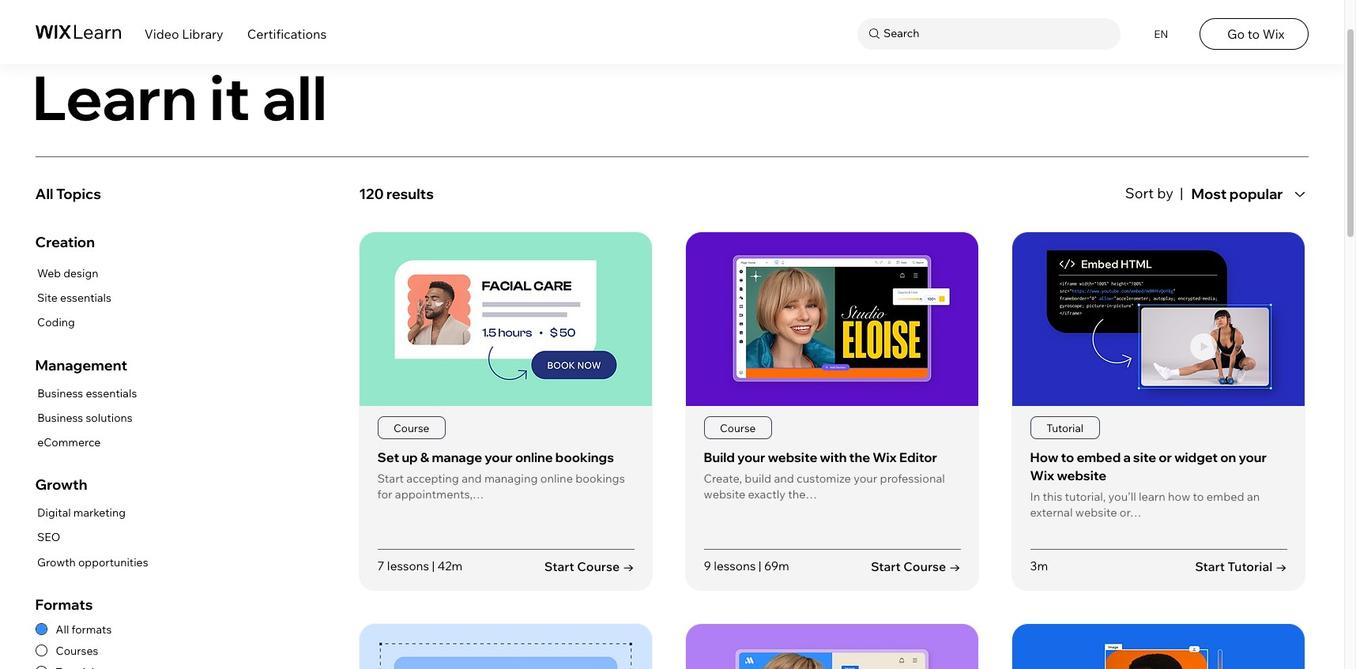 Task type: describe. For each thing, give the bounding box(es) containing it.
to for embed
[[1061, 450, 1075, 466]]

and for with
[[774, 471, 794, 486]]

the…
[[788, 487, 817, 502]]

exactly
[[748, 487, 786, 502]]

with
[[820, 450, 847, 466]]

web
[[37, 266, 61, 280]]

site essentials list item
[[35, 288, 111, 308]]

start course → for bookings
[[545, 559, 635, 575]]

site essentials button
[[35, 288, 111, 308]]

list for growth
[[35, 504, 148, 573]]

solutions
[[86, 411, 133, 425]]

business solutions button
[[35, 408, 137, 428]]

set up & manage your online bookings start accepting and managing online bookings for appointments,…
[[378, 450, 625, 502]]

start for how to embed a site or widget on your wix website
[[1195, 559, 1225, 575]]

how
[[1031, 450, 1059, 466]]

video
[[35, 26, 79, 43]]

all topics
[[35, 185, 101, 203]]

video
[[144, 26, 179, 42]]

site
[[37, 291, 58, 305]]

certifications link
[[247, 26, 327, 42]]

en button
[[1145, 18, 1176, 50]]

this
[[1043, 489, 1063, 504]]

digital marketing
[[37, 506, 126, 520]]

3m
[[1031, 559, 1048, 574]]

growth opportunities
[[37, 555, 148, 570]]

formats
[[72, 623, 112, 637]]

build your website with the wix editor image
[[686, 233, 979, 406]]

digital
[[37, 506, 71, 520]]

library
[[82, 26, 140, 43]]

up
[[402, 450, 418, 466]]

start tutorial → button
[[1195, 558, 1288, 576]]

essentials for business essentials
[[86, 386, 137, 400]]

for
[[378, 487, 393, 502]]

a
[[1124, 450, 1131, 466]]

filters navigation
[[35, 178, 338, 670]]

→ for build your website with the wix editor
[[949, 559, 961, 575]]

website up customize
[[768, 450, 818, 466]]

learn it all
[[32, 58, 327, 135]]

professional
[[880, 471, 945, 486]]

start tutorial →
[[1195, 559, 1288, 575]]

| for build your website with the wix editor
[[759, 559, 762, 574]]

| for set up & manage your online bookings
[[432, 559, 435, 574]]

in
[[1031, 489, 1041, 504]]

set
[[378, 450, 399, 466]]

build your website with the wix editor link
[[704, 450, 938, 466]]

business essentials
[[37, 386, 137, 400]]

120 results
[[359, 185, 434, 203]]

7 lessons | 42m
[[378, 559, 463, 574]]

web design button
[[35, 264, 111, 284]]

all for all formats
[[56, 623, 69, 637]]

web design list item
[[35, 264, 111, 284]]

learn
[[1139, 489, 1166, 504]]

go to wix link
[[1200, 18, 1309, 50]]

video library
[[144, 26, 224, 42]]

wix inside how to embed a site or widget on your wix website in this tutorial, you'll learn how to embed an external website or…
[[1031, 468, 1055, 484]]

how to add and customize a container box in the wix editor image
[[360, 625, 652, 670]]

you'll
[[1109, 489, 1137, 504]]

1 vertical spatial bookings
[[576, 471, 625, 486]]

0 horizontal spatial embed
[[1077, 450, 1121, 466]]

your up "build"
[[738, 450, 766, 466]]

web design
[[37, 266, 98, 280]]

your inside how to embed a site or widget on your wix website in this tutorial, you'll learn how to embed an external website or…
[[1239, 450, 1267, 466]]

how
[[1168, 489, 1191, 504]]

menu bar containing video library
[[0, 0, 1345, 64]]

list inside filtered results region
[[359, 232, 1309, 670]]

7
[[378, 559, 385, 574]]

build
[[745, 471, 772, 486]]

9
[[704, 559, 711, 574]]

2 horizontal spatial |
[[1180, 184, 1184, 202]]

design
[[63, 266, 98, 280]]

tutorial,
[[1065, 489, 1106, 504]]

digital marketing list item
[[35, 504, 148, 524]]

set up & manage your online bookings image
[[360, 233, 652, 406]]

customize
[[797, 471, 851, 486]]

tutorial inside button
[[1228, 559, 1273, 575]]

start course → button for editor
[[871, 558, 961, 576]]

sort
[[1126, 184, 1154, 202]]

lessons for up
[[387, 559, 429, 574]]

how to embed a site or widget on your wix website link
[[1031, 450, 1267, 484]]

coding list item
[[35, 313, 111, 333]]

list item containing build your website with the wix editor
[[686, 232, 980, 591]]

build
[[704, 450, 735, 466]]

ecommerce list item
[[35, 433, 137, 453]]

wix inside build your website with the wix editor create, build and customize your professional website exactly the…
[[873, 450, 897, 466]]

seo
[[37, 531, 60, 545]]

topics
[[56, 185, 101, 203]]

an
[[1247, 489, 1260, 504]]

ecommerce button
[[35, 433, 137, 453]]

your inside "set up & manage your online bookings start accepting and managing online bookings for appointments,…"
[[485, 450, 513, 466]]

essentials for site essentials
[[60, 291, 111, 305]]

or
[[1159, 450, 1172, 466]]

Search text field
[[880, 24, 1117, 44]]

seo list item
[[35, 528, 148, 548]]

wix inside go to wix link
[[1263, 26, 1285, 42]]

all topics button
[[35, 178, 338, 211]]

start course → button for bookings
[[545, 558, 635, 576]]

manage
[[432, 450, 482, 466]]

business essentials list item
[[35, 384, 137, 404]]

formats
[[35, 596, 93, 614]]

appointments,…
[[395, 487, 484, 502]]

list item containing set up & manage your online bookings
[[359, 232, 653, 591]]



Task type: locate. For each thing, give the bounding box(es) containing it.
2 lessons from the left
[[714, 559, 756, 574]]

2 vertical spatial wix
[[1031, 468, 1055, 484]]

essentials up solutions
[[86, 386, 137, 400]]

to right how
[[1061, 450, 1075, 466]]

1 horizontal spatial start course → button
[[871, 558, 961, 576]]

to right go
[[1248, 26, 1260, 42]]

1 vertical spatial tutorial
[[1228, 559, 1273, 575]]

all
[[262, 58, 327, 135]]

seo button
[[35, 528, 148, 548]]

learn
[[32, 58, 198, 135]]

your up managing
[[485, 450, 513, 466]]

1 horizontal spatial and
[[774, 471, 794, 486]]

how to embed a site or widget on your wix website image
[[1013, 233, 1305, 406]]

and down manage
[[462, 471, 482, 486]]

ecommerce
[[37, 436, 101, 450]]

your down the
[[854, 471, 878, 486]]

business up ecommerce
[[37, 411, 83, 425]]

all
[[35, 185, 53, 203], [56, 623, 69, 637]]

video library
[[35, 26, 140, 43]]

0 horizontal spatial start course →
[[545, 559, 635, 575]]

and up exactly
[[774, 471, 794, 486]]

all left topics
[[35, 185, 53, 203]]

list item containing how to embed a site or widget on your wix website
[[1012, 232, 1306, 591]]

list containing business essentials
[[35, 384, 137, 453]]

management
[[35, 356, 127, 374]]

0 vertical spatial bookings
[[556, 450, 614, 466]]

list containing digital marketing
[[35, 504, 148, 573]]

website
[[768, 450, 818, 466], [1057, 468, 1107, 484], [704, 487, 746, 502], [1076, 505, 1118, 520]]

business
[[37, 386, 83, 400], [37, 411, 83, 425]]

2 start course → from the left
[[871, 559, 961, 575]]

1 vertical spatial business
[[37, 411, 83, 425]]

video library link
[[144, 26, 224, 42]]

2 → from the left
[[949, 559, 961, 575]]

42m
[[438, 559, 463, 574]]

1 start course → button from the left
[[545, 558, 635, 576]]

site essentials
[[37, 291, 111, 305]]

opportunities
[[78, 555, 148, 570]]

0 vertical spatial embed
[[1077, 450, 1121, 466]]

list for creation
[[35, 264, 111, 333]]

essentials inside button
[[60, 291, 111, 305]]

menu bar
[[0, 0, 1345, 64]]

1 horizontal spatial wix
[[1031, 468, 1055, 484]]

| right sort
[[1180, 184, 1184, 202]]

editor
[[900, 450, 938, 466]]

120
[[359, 185, 384, 203]]

start course → button
[[545, 558, 635, 576], [871, 558, 961, 576]]

results
[[387, 185, 434, 203]]

1 horizontal spatial start course →
[[871, 559, 961, 575]]

0 vertical spatial growth
[[35, 476, 87, 494]]

all down formats
[[56, 623, 69, 637]]

list
[[359, 232, 1309, 670], [35, 264, 111, 333], [35, 384, 137, 453], [35, 504, 148, 573]]

list item
[[359, 232, 653, 591], [686, 232, 980, 591], [1012, 232, 1306, 591], [359, 624, 653, 670], [686, 624, 980, 670], [1012, 624, 1306, 670]]

business solutions list item
[[35, 408, 137, 428]]

0 vertical spatial wix
[[1263, 26, 1285, 42]]

lessons
[[387, 559, 429, 574], [714, 559, 756, 574]]

lessons for your
[[714, 559, 756, 574]]

and inside "set up & manage your online bookings start accepting and managing online bookings for appointments,…"
[[462, 471, 482, 486]]

growth opportunities button
[[35, 553, 148, 573]]

1 vertical spatial online
[[541, 471, 573, 486]]

create,
[[704, 471, 742, 486]]

how to customize your image layout in the wix editor image
[[686, 625, 979, 670]]

1 vertical spatial embed
[[1207, 489, 1245, 504]]

1 horizontal spatial lessons
[[714, 559, 756, 574]]

it
[[210, 58, 250, 135]]

growth inside button
[[37, 555, 76, 570]]

1 start course → from the left
[[545, 559, 635, 575]]

→ inside button
[[1276, 559, 1288, 575]]

wix down how
[[1031, 468, 1055, 484]]

essentials inside button
[[86, 386, 137, 400]]

website up tutorial,
[[1057, 468, 1107, 484]]

all formats
[[56, 623, 112, 637]]

1 → from the left
[[623, 559, 635, 575]]

0 vertical spatial essentials
[[60, 291, 111, 305]]

0 horizontal spatial to
[[1061, 450, 1075, 466]]

your right on
[[1239, 450, 1267, 466]]

|
[[1180, 184, 1184, 202], [432, 559, 435, 574], [759, 559, 762, 574]]

1 vertical spatial essentials
[[86, 386, 137, 400]]

0 horizontal spatial and
[[462, 471, 482, 486]]

the
[[850, 450, 870, 466]]

1 horizontal spatial →
[[949, 559, 961, 575]]

business essentials button
[[35, 384, 137, 404]]

start inside start tutorial → button
[[1195, 559, 1225, 575]]

9 lessons | 69m
[[704, 559, 790, 574]]

how to edit an image in the wix photo studio image
[[1013, 625, 1305, 670]]

go
[[1228, 26, 1245, 42]]

growth for growth
[[35, 476, 87, 494]]

business for business solutions
[[37, 411, 83, 425]]

how to embed a site or widget on your wix website in this tutorial, you'll learn how to embed an external website or…
[[1031, 450, 1267, 520]]

1 lessons from the left
[[387, 559, 429, 574]]

| left 69m
[[759, 559, 762, 574]]

sort by  |
[[1126, 184, 1184, 202]]

widget
[[1175, 450, 1218, 466]]

0 horizontal spatial start course → button
[[545, 558, 635, 576]]

69m
[[765, 559, 790, 574]]

0 horizontal spatial lessons
[[387, 559, 429, 574]]

embed left the an
[[1207, 489, 1245, 504]]

0 horizontal spatial tutorial
[[1047, 421, 1084, 435]]

0 vertical spatial to
[[1248, 26, 1260, 42]]

→ for how to embed a site or widget on your wix website
[[1276, 559, 1288, 575]]

en
[[1154, 28, 1169, 40]]

all for all topics
[[35, 185, 53, 203]]

1 vertical spatial wix
[[873, 450, 897, 466]]

2 and from the left
[[774, 471, 794, 486]]

wix right the
[[873, 450, 897, 466]]

1 horizontal spatial all
[[56, 623, 69, 637]]

0 vertical spatial tutorial
[[1047, 421, 1084, 435]]

managing
[[485, 471, 538, 486]]

to
[[1248, 26, 1260, 42], [1061, 450, 1075, 466], [1193, 489, 1204, 504]]

external
[[1031, 505, 1073, 520]]

0 horizontal spatial wix
[[873, 450, 897, 466]]

3 → from the left
[[1276, 559, 1288, 575]]

→ for set up & manage your online bookings
[[623, 559, 635, 575]]

1 vertical spatial to
[[1061, 450, 1075, 466]]

start course → for editor
[[871, 559, 961, 575]]

library
[[182, 26, 224, 42]]

growth up digital
[[35, 476, 87, 494]]

1 horizontal spatial tutorial
[[1228, 559, 1273, 575]]

website down the create, at bottom right
[[704, 487, 746, 502]]

coding
[[37, 315, 75, 330]]

growth opportunities list item
[[35, 553, 148, 573]]

accepting
[[407, 471, 459, 486]]

on
[[1221, 450, 1237, 466]]

marketing
[[73, 506, 126, 520]]

→
[[623, 559, 635, 575], [949, 559, 961, 575], [1276, 559, 1288, 575]]

to inside go to wix link
[[1248, 26, 1260, 42]]

0 horizontal spatial |
[[432, 559, 435, 574]]

bookings
[[556, 450, 614, 466], [576, 471, 625, 486]]

list for management
[[35, 384, 137, 453]]

1 horizontal spatial embed
[[1207, 489, 1245, 504]]

growth down seo
[[37, 555, 76, 570]]

1 business from the top
[[37, 386, 83, 400]]

1 vertical spatial growth
[[37, 555, 76, 570]]

business up business solutions in the bottom left of the page
[[37, 386, 83, 400]]

1 horizontal spatial to
[[1193, 489, 1204, 504]]

lessons right '9'
[[714, 559, 756, 574]]

business for business essentials
[[37, 386, 83, 400]]

online
[[515, 450, 553, 466], [541, 471, 573, 486]]

business solutions
[[37, 411, 133, 425]]

2 vertical spatial to
[[1193, 489, 1204, 504]]

go to wix
[[1228, 26, 1285, 42]]

and inside build your website with the wix editor create, build and customize your professional website exactly the…
[[774, 471, 794, 486]]

wix
[[1263, 26, 1285, 42], [873, 450, 897, 466], [1031, 468, 1055, 484]]

all inside formats group
[[56, 623, 69, 637]]

digital marketing button
[[35, 504, 148, 524]]

your
[[485, 450, 513, 466], [738, 450, 766, 466], [1239, 450, 1267, 466], [854, 471, 878, 486]]

courses
[[56, 644, 98, 658]]

&
[[420, 450, 429, 466]]

growth for growth opportunities
[[37, 555, 76, 570]]

coding button
[[35, 313, 111, 333]]

2 horizontal spatial to
[[1248, 26, 1260, 42]]

start for build your website with the wix editor
[[871, 559, 901, 575]]

online right managing
[[541, 471, 573, 486]]

online up managing
[[515, 450, 553, 466]]

set up & manage your online bookings link
[[378, 450, 614, 466]]

essentials
[[60, 291, 111, 305], [86, 386, 137, 400]]

wix right go
[[1263, 26, 1285, 42]]

or…
[[1120, 505, 1142, 520]]

1 vertical spatial all
[[56, 623, 69, 637]]

tutorial up how
[[1047, 421, 1084, 435]]

0 horizontal spatial →
[[623, 559, 635, 575]]

start for set up & manage your online bookings
[[545, 559, 574, 575]]

0 vertical spatial business
[[37, 386, 83, 400]]

embed left a at the right bottom of the page
[[1077, 450, 1121, 466]]

essentials down the design
[[60, 291, 111, 305]]

embed
[[1077, 450, 1121, 466], [1207, 489, 1245, 504]]

to right the how
[[1193, 489, 1204, 504]]

1 and from the left
[[462, 471, 482, 486]]

0 horizontal spatial all
[[35, 185, 53, 203]]

list containing web design
[[35, 264, 111, 333]]

1 horizontal spatial |
[[759, 559, 762, 574]]

lessons right "7"
[[387, 559, 429, 574]]

certifications
[[247, 26, 327, 42]]

formats group
[[35, 596, 338, 670]]

start inside "set up & manage your online bookings start accepting and managing online bookings for appointments,…"
[[378, 471, 404, 486]]

2 horizontal spatial wix
[[1263, 26, 1285, 42]]

tutorial down the an
[[1228, 559, 1273, 575]]

site
[[1134, 450, 1157, 466]]

list containing set up & manage your online bookings
[[359, 232, 1309, 670]]

all inside button
[[35, 185, 53, 203]]

course
[[394, 421, 430, 435], [720, 421, 756, 435], [577, 559, 620, 575], [904, 559, 947, 575]]

2 business from the top
[[37, 411, 83, 425]]

website down tutorial,
[[1076, 505, 1118, 520]]

2 horizontal spatial →
[[1276, 559, 1288, 575]]

2 start course → button from the left
[[871, 558, 961, 576]]

0 vertical spatial all
[[35, 185, 53, 203]]

filtered results region
[[359, 178, 1321, 670]]

tutorial
[[1047, 421, 1084, 435], [1228, 559, 1273, 575]]

| left 42m
[[432, 559, 435, 574]]

0 vertical spatial online
[[515, 450, 553, 466]]

build your website with the wix editor create, build and customize your professional website exactly the…
[[704, 450, 945, 502]]

to for wix
[[1248, 26, 1260, 42]]

and for manage
[[462, 471, 482, 486]]



Task type: vqa. For each thing, say whether or not it's contained in the screenshot.
pricing Link
no



